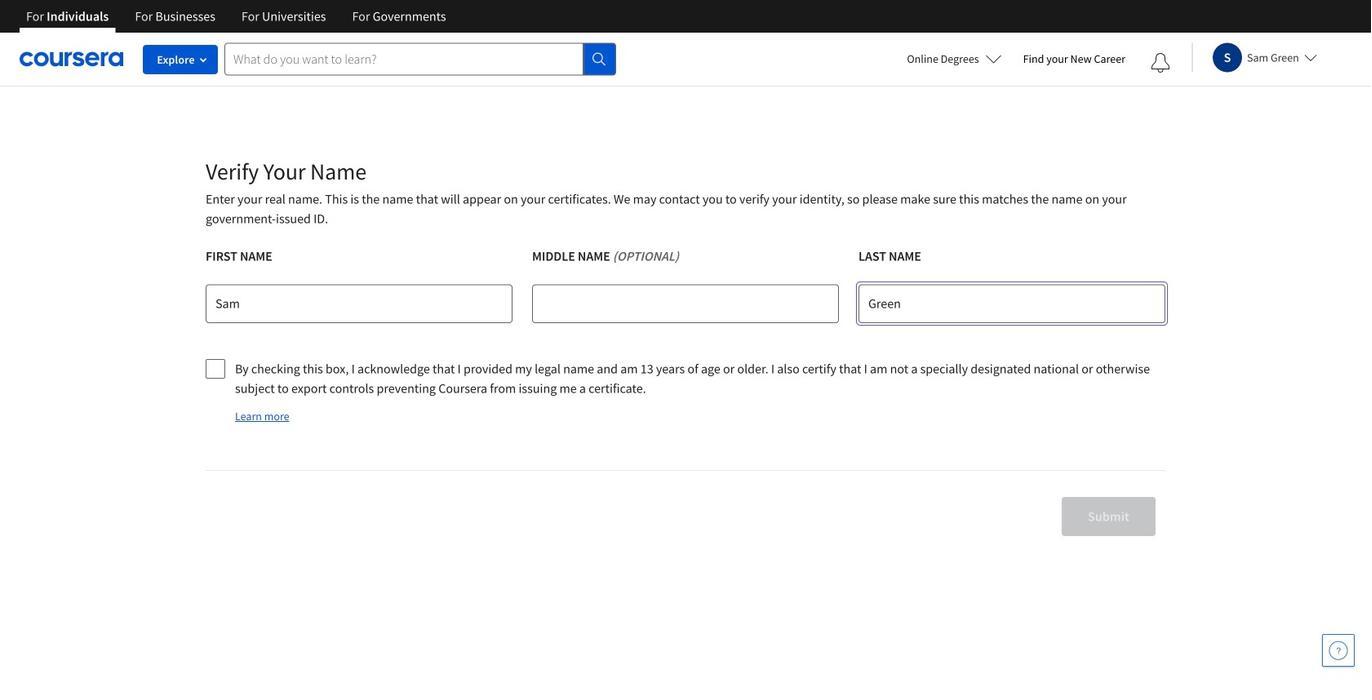 Task type: describe. For each thing, give the bounding box(es) containing it.
banner navigation
[[13, 0, 459, 33]]

LAST NAME text field
[[859, 284, 1166, 323]]

coursera image
[[20, 46, 123, 72]]



Task type: locate. For each thing, give the bounding box(es) containing it.
MIDDLE NAME text field
[[532, 284, 839, 323]]

What do you want to learn? text field
[[224, 43, 584, 75]]

help center image
[[1329, 641, 1348, 660]]

None search field
[[224, 43, 616, 75]]

FIRST NAME text field
[[206, 284, 513, 323]]



Task type: vqa. For each thing, say whether or not it's contained in the screenshot.
"MIDDLE NAME" text field
yes



